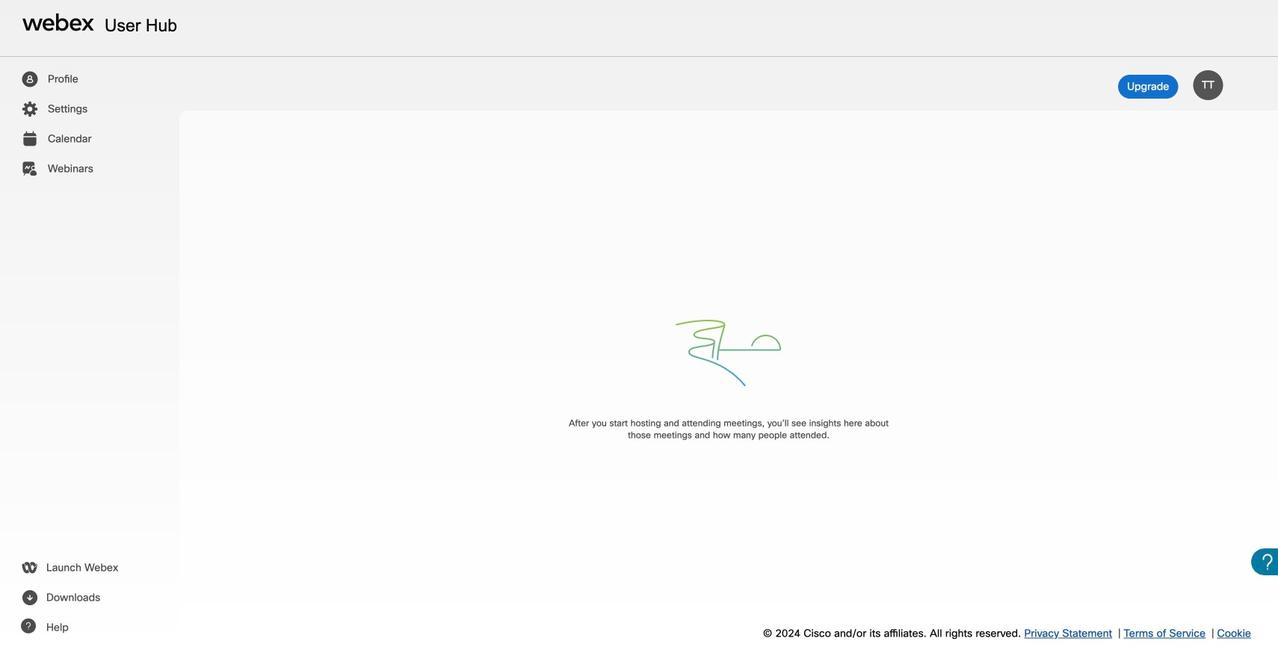 Task type: vqa. For each thing, say whether or not it's contained in the screenshot.
"mds webex helix filled" icon
yes



Task type: locate. For each thing, give the bounding box(es) containing it.
mds people circle_filled image
[[20, 70, 39, 88]]

cisco webex image
[[22, 13, 94, 31]]

mds content download_filled image
[[20, 589, 39, 607]]

mds webinar_filled image
[[20, 160, 39, 178]]

ng help active image
[[20, 619, 36, 634]]

mds webex helix filled image
[[20, 559, 38, 577]]

mds meetings_filled image
[[20, 130, 39, 148]]

insights element
[[0, 111, 1278, 650]]



Task type: describe. For each thing, give the bounding box(es) containing it.
mds settings_filled image
[[20, 100, 39, 118]]



